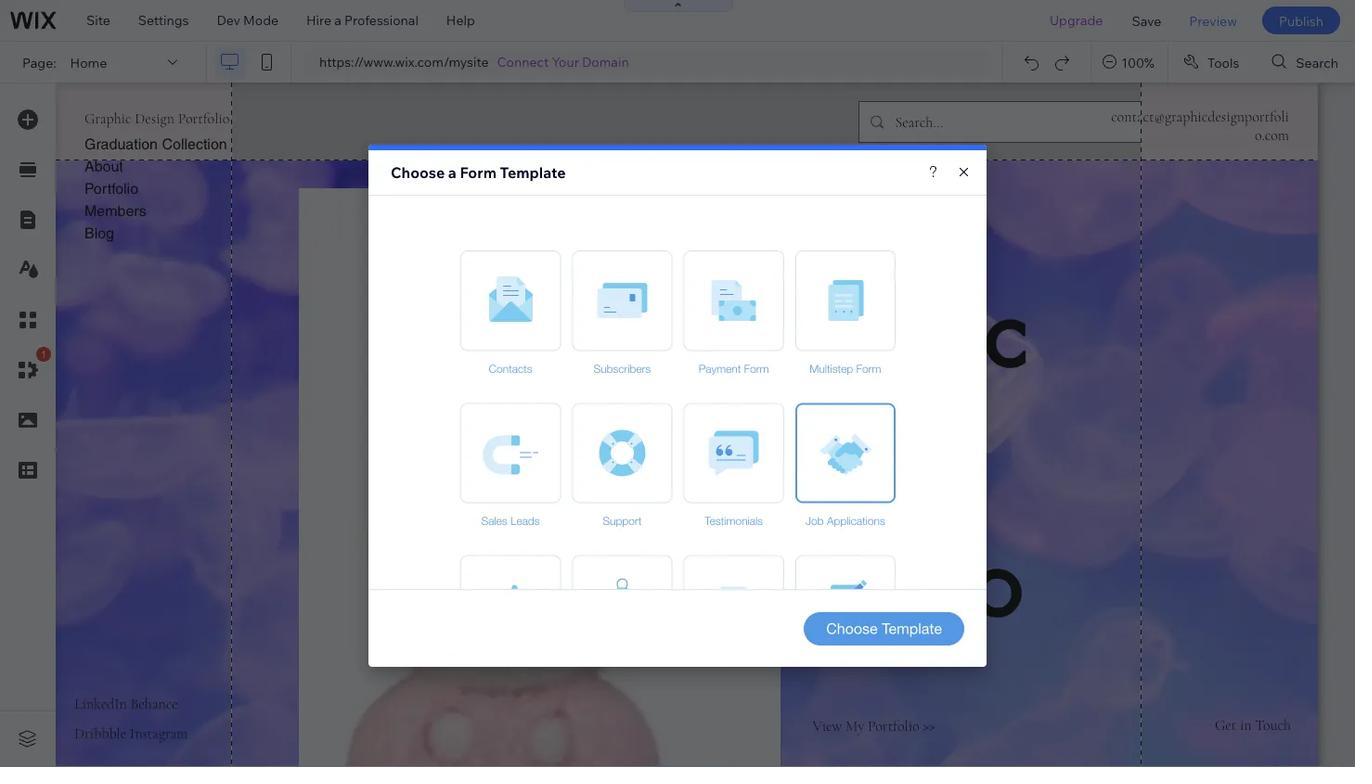Task type: describe. For each thing, give the bounding box(es) containing it.
upgrade
[[1050, 12, 1103, 28]]

hire
[[306, 12, 331, 28]]

choose
[[391, 163, 445, 182]]

tools
[[1207, 54, 1239, 70]]

preview
[[1189, 12, 1237, 29]]

mode
[[243, 12, 278, 28]]

a for form
[[448, 163, 456, 182]]

100%
[[1121, 54, 1154, 70]]

professional
[[344, 12, 418, 28]]

domain
[[582, 54, 629, 70]]

https://www.wix.com/mysite
[[319, 54, 489, 70]]

100% button
[[1092, 42, 1167, 83]]

help
[[446, 12, 475, 28]]

a for professional
[[334, 12, 341, 28]]

settings
[[138, 12, 189, 28]]

preview button
[[1175, 0, 1251, 41]]

choose a form template
[[391, 163, 566, 182]]

publish button
[[1262, 6, 1340, 34]]

your
[[552, 54, 579, 70]]



Task type: locate. For each thing, give the bounding box(es) containing it.
publish
[[1279, 12, 1323, 29]]

template
[[500, 163, 566, 182]]

dev mode
[[217, 12, 278, 28]]

hire a professional
[[306, 12, 418, 28]]

save
[[1132, 12, 1161, 29]]

a
[[334, 12, 341, 28], [448, 163, 456, 182]]

save button
[[1118, 0, 1175, 41]]

form
[[460, 163, 497, 182]]

1 vertical spatial a
[[448, 163, 456, 182]]

1 horizontal spatial a
[[448, 163, 456, 182]]

a right hire
[[334, 12, 341, 28]]

tools button
[[1168, 42, 1256, 83]]

site
[[86, 12, 110, 28]]

0 horizontal spatial a
[[334, 12, 341, 28]]

connect
[[497, 54, 549, 70]]

https://www.wix.com/mysite connect your domain
[[319, 54, 629, 70]]

home
[[70, 54, 107, 70]]

0 vertical spatial a
[[334, 12, 341, 28]]

dev
[[217, 12, 240, 28]]

search
[[1296, 54, 1338, 70]]

a left form
[[448, 163, 456, 182]]

search button
[[1257, 42, 1355, 83]]



Task type: vqa. For each thing, say whether or not it's contained in the screenshot.
More
no



